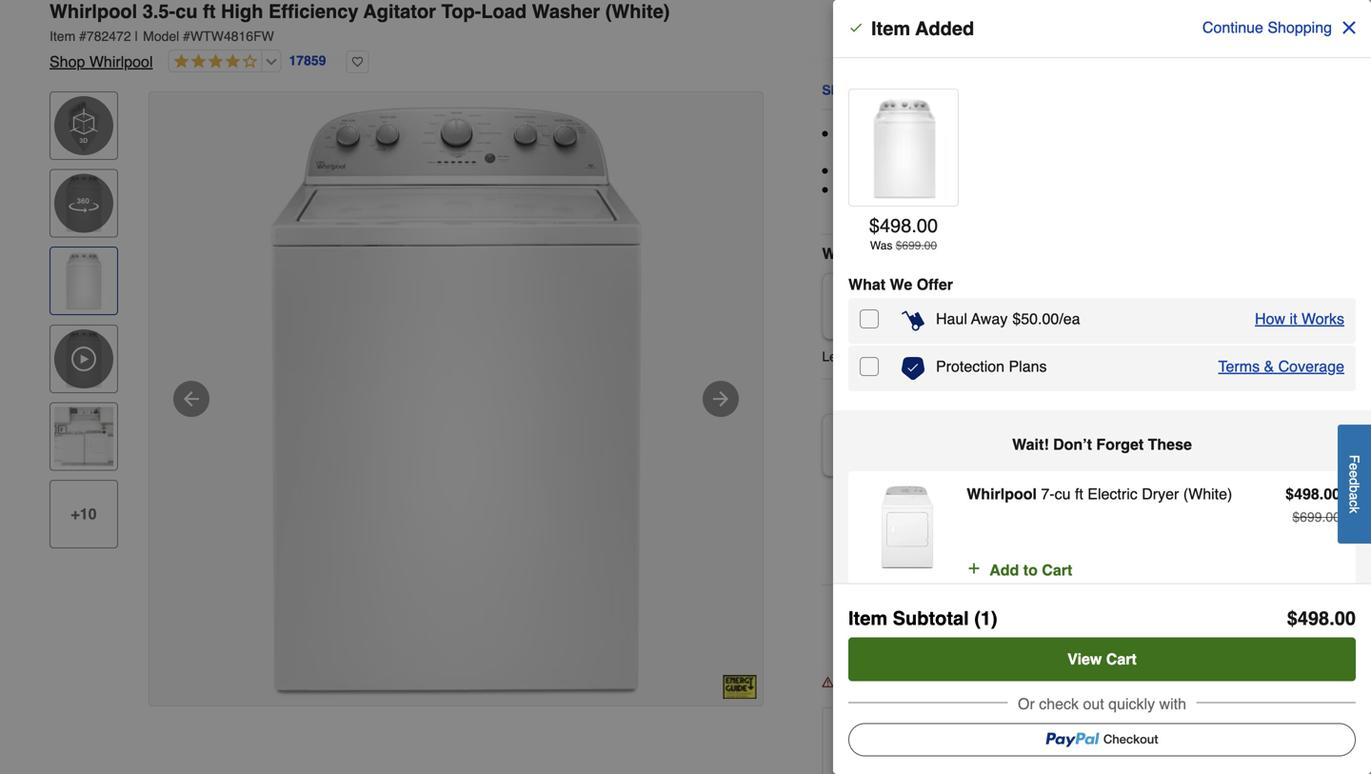 Task type: describe. For each thing, give the bounding box(es) containing it.
f e e d b a c k button
[[1339, 425, 1372, 544]]

$ 498 .00 $ 699 .00
[[1286, 485, 1341, 525]]

wash
[[1072, 127, 1103, 142]]

minus image
[[839, 618, 858, 637]]

0 horizontal spatial -
[[979, 676, 984, 691]]

f e e d b a c k
[[1348, 455, 1363, 514]]

is
[[918, 164, 928, 179]]

2 e from the top
[[1348, 471, 1363, 478]]

delivery for get
[[1092, 424, 1144, 440]]

chat invite button image
[[1285, 705, 1343, 763]]

unused
[[997, 745, 1040, 760]]

get inside get it by fri, dec 15 schedule delivery date & time in checkout
[[863, 529, 885, 544]]

f
[[1348, 455, 1363, 463]]

wait! don't forget these
[[1013, 436, 1193, 453]]

ft for high
[[203, 0, 216, 22]]

continue
[[1203, 19, 1264, 36]]

learn how link
[[1170, 30, 1238, 45]]

$86.97
[[1038, 310, 1079, 325]]

how inside button
[[1256, 310, 1286, 328]]

action
[[1107, 127, 1142, 142]]

it inside get it by fri, dec 15 schedule delivery date & time in checkout
[[888, 529, 897, 544]]

get inside delivery get it by fri, dec 15
[[1092, 445, 1111, 459]]

with inside dual action spiral agitator provides the wash action and cleaning performance to give your clothes the right clean wash basket is designed with smooth porcelain to help prevent snagging don't worry if you left a few of your items behind - extra time before the spin cycle starts lets you toss in any missed or forgotten items
[[989, 164, 1013, 179]]

(1)
[[975, 608, 998, 630]]

clothes
[[896, 145, 938, 161]]

1 title image from the top
[[54, 252, 113, 311]]

learn for learn more about haul away .
[[823, 349, 857, 364]]

$ 498 .00 was $ 699 .00
[[870, 215, 939, 252]]

0 vertical spatial protection plan filled image
[[1003, 287, 1019, 302]]

1 vertical spatial what we offer
[[849, 276, 954, 293]]

plus image
[[967, 559, 982, 578]]

continue shopping
[[1203, 19, 1333, 36]]

1 horizontal spatial (white)
[[1184, 485, 1233, 503]]

|
[[135, 29, 138, 44]]

1 vertical spatial product image
[[864, 483, 952, 571]]

- inside dual action spiral agitator provides the wash action and cleaning performance to give your clothes the right clean wash basket is designed with smooth porcelain to help prevent snagging don't worry if you left a few of your items behind - extra time before the spin cycle starts lets you toss in any missed or forgotten items
[[1125, 183, 1129, 198]]

1 vertical spatial you
[[899, 201, 920, 217]]

more
[[860, 349, 891, 364]]

pickup
[[835, 424, 879, 440]]

protection plans
[[937, 358, 1048, 375]]

1 # from the left
[[79, 29, 87, 44]]

d
[[1348, 478, 1363, 485]]

shop whirlpool
[[50, 53, 153, 71]]

forget
[[1097, 436, 1144, 453]]

don't
[[1054, 436, 1093, 453]]

item
[[1044, 745, 1069, 760]]

worry
[[872, 183, 905, 198]]

shopping
[[1268, 19, 1333, 36]]

1 vertical spatial add to cart button
[[979, 601, 1322, 653]]

0 horizontal spatial add to cart
[[990, 562, 1073, 579]]

0 vertical spatial add to cart button
[[967, 559, 1073, 582]]

item added
[[872, 18, 975, 40]]

in-
[[1073, 745, 1088, 760]]

haul for haul away $50/ea
[[855, 288, 884, 303]]

to right 'performance'
[[1304, 127, 1315, 142]]

whirlpool for whirlpool 3.5-cu ft high efficiency agitator top-load washer (white)
[[50, 0, 137, 22]]

3.5-
[[143, 0, 176, 22]]

toss
[[924, 201, 948, 217]]

498 for $ 498 .00
[[1298, 608, 1330, 630]]

$ 498 .00
[[1288, 608, 1357, 630]]

& inside button
[[1265, 358, 1275, 375]]

dual
[[838, 127, 865, 142]]

shop for shop whirlpool
[[50, 53, 85, 71]]

haul away $ 50 .00 /ea
[[937, 310, 1081, 328]]

away for $50/ea
[[887, 288, 922, 303]]

0 vertical spatial items
[[1046, 183, 1078, 198]]

from
[[1003, 310, 1035, 325]]

help
[[1137, 164, 1162, 179]]

plus image
[[943, 618, 963, 637]]

continue shopping button
[[1191, 6, 1372, 50]]

how it works
[[1256, 310, 1345, 328]]

2 vertical spatial away
[[962, 349, 994, 364]]

plans
[[1009, 358, 1048, 375]]

to left the help
[[1122, 164, 1133, 179]]

$50/ea
[[835, 310, 876, 325]]

wash
[[838, 164, 871, 179]]

get it by fri, dec 15 schedule delivery date & time in checkout
[[863, 529, 1077, 563]]

699 inside $ 498 .00 $ 699 .00
[[1301, 510, 1323, 525]]

shop the collection link
[[823, 79, 948, 101]]

90250
[[926, 500, 963, 515]]

to up view cart button
[[1143, 618, 1157, 636]]

2 horizontal spatial your
[[1016, 183, 1042, 198]]

give
[[838, 145, 862, 161]]

1 vertical spatial add
[[1109, 618, 1139, 636]]

wtw4816fw
[[191, 29, 274, 44]]

protection for plans
[[937, 358, 1005, 375]]

782472
[[87, 29, 131, 44]]

fri, inside delivery get it by fri, dec 15
[[1138, 445, 1155, 459]]

& inside get it by fri, dec 15 schedule delivery date & time in checkout
[[981, 550, 989, 563]]

1 vertical spatial whirlpool
[[89, 53, 153, 71]]

terms & coverage button
[[1219, 355, 1345, 378]]

1 vertical spatial add to cart
[[1109, 618, 1192, 636]]

was
[[871, 239, 893, 252]]

1 e from the top
[[1348, 463, 1363, 471]]

2 horizontal spatial cart
[[1162, 618, 1192, 636]]

learn for learn how
[[1170, 30, 1206, 45]]

haul away filled image
[[902, 310, 925, 332]]

0 vertical spatial offer
[[891, 245, 927, 262]]

to inside return your new, unused item in-store or ship it back to us free of charge.
[[1207, 745, 1218, 760]]

option group containing pickup
[[815, 406, 1330, 484]]

view cart
[[1068, 651, 1137, 668]]

498 for $ 498 .00 was $ 699 .00
[[880, 215, 912, 237]]

shop the collection
[[823, 82, 948, 98]]

spiral
[[909, 127, 943, 142]]

few
[[977, 183, 997, 198]]

(white) inside whirlpool 3.5-cu ft high efficiency agitator top-load washer (white) item # 782472 | model # wtw4816fw
[[606, 0, 670, 22]]

50
[[1022, 310, 1038, 328]]

b
[[1348, 485, 1363, 493]]

heart outline image
[[346, 50, 369, 73]]

0 vertical spatial your
[[866, 145, 892, 161]]

time inside get it by fri, dec 15 schedule delivery date & time in checkout
[[992, 550, 1014, 563]]

a inside button
[[1348, 493, 1363, 500]]

quickly
[[1109, 695, 1156, 713]]

+10
[[71, 505, 97, 523]]

designed
[[931, 164, 986, 179]]

checkout
[[1029, 550, 1077, 563]]

2 # from the left
[[183, 29, 191, 44]]

0 horizontal spatial we
[[864, 245, 887, 262]]

in-
[[843, 676, 859, 691]]

1 vertical spatial items
[[1109, 201, 1141, 217]]

spin
[[1259, 183, 1284, 198]]

0 horizontal spatial protection plan filled image
[[902, 357, 925, 380]]

cu for 3.5-
[[175, 0, 198, 22]]

charge.
[[892, 764, 937, 775]]

return
[[892, 745, 932, 760]]

0 vertical spatial what we offer
[[823, 245, 927, 262]]

cart inside button
[[1107, 651, 1137, 668]]

dryer
[[987, 676, 1018, 691]]

and inside dual action spiral agitator provides the wash action and cleaning performance to give your clothes the right clean wash basket is designed with smooth porcelain to help prevent snagging don't worry if you left a few of your items behind - extra time before the spin cycle starts lets you toss in any missed or forgotten items
[[1146, 127, 1168, 142]]

added
[[916, 18, 975, 40]]

accessories
[[1047, 676, 1118, 691]]

c
[[1348, 500, 1363, 507]]

0 vertical spatial product image
[[854, 97, 957, 200]]

2 vertical spatial haul
[[932, 349, 959, 364]]

away for $
[[972, 310, 1008, 328]]

0 vertical spatial of
[[1011, 30, 1022, 45]]

starts
[[838, 201, 870, 217]]

these
[[1149, 436, 1193, 453]]

item for item subtotal (1)
[[849, 608, 888, 630]]

energy guide image
[[723, 675, 757, 699]]

1 vertical spatial offer
[[917, 276, 954, 293]]

right
[[964, 145, 990, 161]]

left
[[944, 183, 962, 198]]

k
[[1348, 507, 1363, 514]]

it inside delivery get it by fri, dec 15
[[1114, 445, 1120, 459]]

arrow right image
[[710, 388, 733, 411]]

if
[[908, 183, 915, 198]]



Task type: vqa. For each thing, say whether or not it's contained in the screenshot.
Fri, within the THE GET IT BY FRI, DEC 15 SCHEDULE DELIVERY DATE & TIME IN CHECKOUT
yes



Task type: locate. For each thing, give the bounding box(es) containing it.
add to cart up view cart at the right bottom of the page
[[1109, 618, 1192, 636]]

of
[[1011, 30, 1022, 45], [1001, 183, 1012, 198], [1266, 745, 1278, 760]]

back
[[1175, 745, 1203, 760]]

add to cart
[[990, 562, 1073, 579], [1109, 618, 1192, 636]]

1 vertical spatial what
[[849, 276, 886, 293]]

view cart button
[[849, 638, 1357, 682]]

or inside return your new, unused item in-store or ship it back to us free of charge.
[[1121, 745, 1133, 760]]

1 vertical spatial fri,
[[920, 529, 940, 544]]

installments
[[937, 30, 1008, 45]]

a inside dual action spiral agitator provides the wash action and cleaning performance to give your clothes the right clean wash basket is designed with smooth porcelain to help prevent snagging don't worry if you left a few of your items behind - extra time before the spin cycle starts lets you toss in any missed or forgotten items
[[966, 183, 973, 198]]

away inside the haul away $50/ea
[[887, 288, 922, 303]]

item number 7 8 2 4 7 2 and model number w t w 4 8 1 6 f w element
[[50, 27, 1322, 46]]

dryer
[[1142, 485, 1180, 503]]

498 for $ 498 .00 $ 699 .00
[[1295, 485, 1320, 503]]

haul
[[855, 288, 884, 303], [937, 310, 968, 328], [932, 349, 959, 364]]

0 vertical spatial and
[[1146, 127, 1168, 142]]

ft for electric
[[1076, 485, 1084, 503]]

cart up not
[[1107, 651, 1137, 668]]

agitator inside whirlpool 3.5-cu ft high efficiency agitator top-load washer (white) item # 782472 | model # wtw4816fw
[[364, 0, 436, 22]]

by inside get it by fri, dec 15 schedule delivery date & time in checkout
[[900, 529, 916, 544]]

time down prevent
[[1166, 183, 1192, 198]]

0 vertical spatial you
[[919, 183, 940, 198]]

1 horizontal spatial or
[[1121, 745, 1133, 760]]

& right terms at the top right of page
[[1265, 358, 1275, 375]]

protection plan filled image up from
[[1003, 287, 1019, 302]]

it up electric
[[1114, 445, 1120, 459]]

your
[[866, 145, 892, 161], [1016, 183, 1042, 198], [936, 745, 962, 760]]

item subtotal (1)
[[849, 608, 998, 630]]

or
[[1037, 201, 1049, 217], [1121, 745, 1133, 760]]

1 horizontal spatial &
[[1265, 358, 1275, 375]]

of right free
[[1266, 745, 1278, 760]]

protection plan filled image
[[1003, 287, 1019, 302], [902, 357, 925, 380]]

0 vertical spatial shop
[[50, 53, 85, 71]]

1 horizontal spatial fri,
[[1138, 445, 1155, 459]]

0 vertical spatial add
[[990, 562, 1020, 579]]

not
[[1121, 676, 1140, 691]]

0 vertical spatial what
[[823, 245, 860, 262]]

0 vertical spatial &
[[1265, 358, 1275, 375]]

(white) right dryer
[[1184, 485, 1233, 503]]

out
[[1084, 695, 1105, 713]]

cycle
[[1287, 183, 1318, 198]]

0 vertical spatial (white)
[[606, 0, 670, 22]]

item up the shop whirlpool
[[50, 29, 75, 44]]

0 horizontal spatial with
[[989, 164, 1013, 179]]

1 vertical spatial learn
[[823, 349, 857, 364]]

delivery get it by fri, dec 15
[[1092, 424, 1194, 459]]

of up missed
[[1001, 183, 1012, 198]]

cu
[[175, 0, 198, 22], [1055, 485, 1071, 503]]

15 inside delivery get it by fri, dec 15
[[1181, 445, 1194, 459]]

1 vertical spatial cart
[[1162, 618, 1192, 636]]

delivery left these
[[1092, 424, 1144, 440]]

option group
[[815, 406, 1330, 484]]

the up designed
[[942, 145, 960, 161]]

whirlpool left the 7-
[[967, 485, 1037, 503]]

0 vertical spatial in
[[952, 201, 962, 217]]

get up whirlpool 7-cu ft electric dryer (white)
[[1092, 445, 1111, 459]]

your down action at right top
[[866, 145, 892, 161]]

clean
[[993, 145, 1025, 161]]

terms & coverage
[[1219, 358, 1345, 375]]

1 horizontal spatial get
[[1092, 445, 1111, 459]]

1 vertical spatial or
[[1121, 745, 1133, 760]]

subtotal
[[893, 608, 970, 630]]

it inside return your new, unused item in-store or ship it back to us free of charge.
[[1165, 745, 1172, 760]]

items up forgotten
[[1046, 183, 1078, 198]]

0 vertical spatial -
[[1125, 183, 1129, 198]]

0 vertical spatial agitator
[[364, 0, 436, 22]]

product image
[[854, 97, 957, 200], [864, 483, 952, 571]]

whirlpool down 782472 at the left
[[89, 53, 153, 71]]

your left new,
[[936, 745, 962, 760]]

cu up the model
[[175, 0, 198, 22]]

ft inside whirlpool 3.5-cu ft high efficiency agitator top-load washer (white) item # 782472 | model # wtw4816fw
[[203, 0, 216, 22]]

the down snagging in the top right of the page
[[1237, 183, 1255, 198]]

of right installments
[[1011, 30, 1022, 45]]

cu left electric
[[1055, 485, 1071, 503]]

use/lifestyle
[[859, 676, 929, 691]]

whirlpool 7-cu ft electric dryer (white)
[[967, 485, 1233, 503]]

it up schedule
[[888, 529, 897, 544]]

missed
[[991, 201, 1033, 217]]

you
[[919, 183, 940, 198], [899, 201, 920, 217]]

cu inside whirlpool 3.5-cu ft high efficiency agitator top-load washer (white) item # 782472 | model # wtw4816fw
[[175, 0, 198, 22]]

1 vertical spatial how
[[1256, 310, 1286, 328]]

0 vertical spatial get
[[1092, 445, 1111, 459]]

delivery to 90250
[[859, 500, 963, 515]]

protection for from
[[1023, 288, 1089, 303]]

collection
[[883, 82, 948, 98]]

what we offer down lets
[[823, 245, 927, 262]]

1 horizontal spatial shop
[[823, 82, 856, 98]]

fri, up "delivery"
[[920, 529, 940, 544]]

new,
[[965, 745, 993, 760]]

of inside dual action spiral agitator provides the wash action and cleaning performance to give your clothes the right clean wash basket is designed with smooth porcelain to help prevent snagging don't worry if you left a few of your items behind - extra time before the spin cycle starts lets you toss in any missed or forgotten items
[[1001, 183, 1012, 198]]

-
[[1125, 183, 1129, 198], [979, 676, 984, 691]]

1 vertical spatial dec
[[944, 529, 969, 544]]

delivery inside delivery get it by fri, dec 15
[[1092, 424, 1144, 440]]

you down if
[[899, 201, 920, 217]]

how
[[1210, 30, 1238, 45], [1256, 310, 1286, 328]]

dec up dryer
[[1158, 445, 1178, 459]]

about
[[894, 349, 928, 364]]

2 vertical spatial whirlpool
[[967, 485, 1037, 503]]

in down 'left'
[[952, 201, 962, 217]]

and right action in the top of the page
[[1146, 127, 1168, 142]]

haul right about
[[932, 349, 959, 364]]

what up $50/ea at the right top of page
[[849, 276, 886, 293]]

0 vertical spatial fri,
[[1138, 445, 1155, 459]]

1 vertical spatial a
[[1348, 493, 1363, 500]]

+10 button
[[50, 480, 118, 549]]

delivery
[[913, 550, 953, 563]]

0 horizontal spatial fri,
[[920, 529, 940, 544]]

1 horizontal spatial how
[[1256, 310, 1286, 328]]

to left 90250
[[911, 500, 922, 515]]

prevent
[[1166, 164, 1210, 179]]

0 vertical spatial haul
[[855, 288, 884, 303]]

and up 'or' on the right bottom of page
[[1021, 676, 1044, 691]]

learn how
[[1170, 30, 1238, 45]]

0 vertical spatial by
[[1123, 445, 1135, 459]]

in inside get it by fri, dec 15 schedule delivery date & time in checkout
[[1017, 550, 1026, 563]]

1 horizontal spatial a
[[1348, 493, 1363, 500]]

1 horizontal spatial with
[[1160, 695, 1187, 713]]

with down clean
[[989, 164, 1013, 179]]

cleaning
[[1172, 127, 1222, 142]]

by up schedule
[[900, 529, 916, 544]]

1 vertical spatial protection
[[937, 358, 1005, 375]]

17859
[[289, 53, 326, 68]]

1 horizontal spatial in
[[1017, 550, 1026, 563]]

0 horizontal spatial get
[[863, 529, 885, 544]]

12
[[868, 30, 883, 45]]

cu for 7-
[[1055, 485, 1071, 503]]

add
[[990, 562, 1020, 579], [1109, 618, 1139, 636]]

arrow left image
[[180, 388, 203, 411]]

it right ship
[[1165, 745, 1172, 760]]

2 vertical spatial of
[[1266, 745, 1278, 760]]

in-use/lifestyle images - dryer and accessories not included
[[843, 676, 1193, 691]]

whirlpool for whirlpool
[[967, 485, 1037, 503]]

the
[[860, 82, 880, 98], [1050, 127, 1068, 142], [942, 145, 960, 161], [1237, 183, 1255, 198]]

included
[[1144, 676, 1193, 691]]

1 horizontal spatial items
[[1109, 201, 1141, 217]]

1 horizontal spatial 699
[[1301, 510, 1323, 525]]

e up b
[[1348, 471, 1363, 478]]

your inside return your new, unused item in-store or ship it back to us free of charge.
[[936, 745, 962, 760]]

498 inside $ 498 .00 $ 699 .00
[[1295, 485, 1320, 503]]

1 horizontal spatial by
[[1123, 445, 1135, 459]]

of inside return your new, unused item in-store or ship it back to us free of charge.
[[1266, 745, 1278, 760]]

away down haul away $ 50 .00 /ea
[[962, 349, 994, 364]]

view
[[1068, 651, 1103, 668]]

1 vertical spatial ft
[[1076, 485, 1084, 503]]

away up .
[[972, 310, 1008, 328]]

# up the shop whirlpool
[[79, 29, 87, 44]]

what we offer up haul away filled image at the right of the page
[[849, 276, 954, 293]]

ft right the 7-
[[1076, 485, 1084, 503]]

& right date
[[981, 550, 989, 563]]

it
[[1290, 310, 1298, 328], [1114, 445, 1120, 459], [888, 529, 897, 544], [1165, 745, 1172, 760]]

0 vertical spatial we
[[864, 245, 887, 262]]

agitator up right at the right top
[[946, 127, 992, 142]]

0 vertical spatial ft
[[203, 0, 216, 22]]

add to cart right plus icon
[[990, 562, 1073, 579]]

to right plus icon
[[1024, 562, 1038, 579]]

or inside dual action spiral agitator provides the wash action and cleaning performance to give your clothes the right clean wash basket is designed with smooth porcelain to help prevent snagging don't worry if you left a few of your items behind - extra time before the spin cycle starts lets you toss in any missed or forgotten items
[[1037, 201, 1049, 217]]

ship
[[1137, 745, 1161, 760]]

0 vertical spatial 498
[[880, 215, 912, 237]]

agitator left top-
[[364, 0, 436, 22]]

0 vertical spatial how
[[1210, 30, 1238, 45]]

away up haul away filled image at the right of the page
[[887, 288, 922, 303]]

- left dryer
[[979, 676, 984, 691]]

extra
[[1133, 183, 1163, 198]]

smooth
[[1017, 164, 1060, 179]]

haul for haul away $ 50 .00 /ea
[[937, 310, 968, 328]]

# right the model
[[183, 29, 191, 44]]

by left these
[[1123, 445, 1135, 459]]

the left the wash
[[1050, 127, 1068, 142]]

we up haul away filled image at the right of the page
[[890, 276, 913, 293]]

fri, up dryer
[[1138, 445, 1155, 459]]

protection from $86.97
[[1003, 288, 1089, 325]]

Stepper number input field with increment and decrement buttons number field
[[874, 601, 927, 655]]

1 vertical spatial protection plan filled image
[[902, 357, 925, 380]]

1 vertical spatial agitator
[[946, 127, 992, 142]]

your down smooth
[[1016, 183, 1042, 198]]

haul inside the haul away $50/ea
[[855, 288, 884, 303]]

whirlpool up 782472 at the left
[[50, 0, 137, 22]]

offer up haul away filled image at the right of the page
[[917, 276, 954, 293]]

1 vertical spatial your
[[1016, 183, 1042, 198]]

1 vertical spatial 498
[[1295, 485, 1320, 503]]

by inside delivery get it by fri, dec 15
[[1123, 445, 1135, 459]]

delivery right truck filled icon
[[859, 500, 907, 515]]

checkmark image
[[849, 20, 864, 35]]

1 horizontal spatial dec
[[1158, 445, 1178, 459]]

haul right haul away filled image at the right of the page
[[937, 310, 968, 328]]

item inside whirlpool 3.5-cu ft high efficiency agitator top-load washer (white) item # 782472 | model # wtw4816fw
[[50, 29, 75, 44]]

protection inside protection from $86.97
[[1023, 288, 1089, 303]]

monthly
[[887, 30, 933, 45]]

2 vertical spatial 498
[[1298, 608, 1330, 630]]

1 horizontal spatial time
[[1166, 183, 1192, 198]]

1 vertical spatial away
[[972, 310, 1008, 328]]

before
[[1195, 183, 1233, 198]]

performance
[[1226, 127, 1300, 142]]

1 vertical spatial -
[[979, 676, 984, 691]]

0 horizontal spatial and
[[1021, 676, 1044, 691]]

basket
[[875, 164, 914, 179]]

2 vertical spatial cart
[[1107, 651, 1137, 668]]

0 vertical spatial title image
[[54, 252, 113, 311]]

get up schedule
[[863, 529, 885, 544]]

delivery
[[1092, 424, 1144, 440], [859, 500, 907, 515]]

dual action spiral agitator provides the wash action and cleaning performance to give your clothes the right clean wash basket is designed with smooth porcelain to help prevent snagging don't worry if you left a few of your items behind - extra time before the spin cycle starts lets you toss in any missed or forgotten items
[[838, 127, 1318, 217]]

what up haul away filled icon
[[823, 245, 860, 262]]

ft
[[203, 0, 216, 22], [1076, 485, 1084, 503]]

add up view cart at the right bottom of the page
[[1109, 618, 1139, 636]]

in left checkout
[[1017, 550, 1026, 563]]

terms
[[1219, 358, 1260, 375]]

ready
[[835, 445, 868, 459]]

you right if
[[919, 183, 940, 198]]

699
[[903, 239, 922, 252], [1301, 510, 1323, 525]]

efficiency
[[269, 0, 359, 22]]

0 horizontal spatial (white)
[[606, 0, 670, 22]]

1 vertical spatial we
[[890, 276, 913, 293]]

we
[[864, 245, 887, 262], [890, 276, 913, 293]]

haul up $50/ea at the right top of page
[[855, 288, 884, 303]]

schedule
[[863, 550, 910, 563]]

0 vertical spatial whirlpool
[[50, 0, 137, 22]]

agitator
[[364, 0, 436, 22], [946, 127, 992, 142]]

0 horizontal spatial items
[[1046, 183, 1078, 198]]

1 vertical spatial in
[[1017, 550, 1026, 563]]

699 left the k
[[1301, 510, 1323, 525]]

agitator inside dual action spiral agitator provides the wash action and cleaning performance to give your clothes the right clean wash basket is designed with smooth porcelain to help prevent snagging don't worry if you left a few of your items behind - extra time before the spin cycle starts lets you toss in any missed or forgotten items
[[946, 127, 992, 142]]

cart down the 7-
[[1043, 562, 1073, 579]]

0 horizontal spatial add
[[990, 562, 1020, 579]]

shop for shop the collection
[[823, 82, 856, 98]]

0 horizontal spatial a
[[966, 183, 973, 198]]

15 up date
[[972, 529, 987, 544]]

items down extra
[[1109, 201, 1141, 217]]

0 horizontal spatial in
[[952, 201, 962, 217]]

or
[[1018, 695, 1035, 713]]

how it works button
[[1256, 308, 1345, 331]]

498 inside $ 498 .00 was $ 699 .00
[[880, 215, 912, 237]]

it left works
[[1290, 310, 1298, 328]]

lowes pay logo image
[[824, 22, 863, 50]]

cart up included
[[1162, 618, 1192, 636]]

warning image
[[823, 677, 834, 688]]

2 title image from the top
[[54, 407, 113, 466]]

add right plus icon
[[990, 562, 1020, 579]]

model
[[143, 29, 179, 44]]

12 monthly installments of
[[868, 30, 1026, 45]]

1 vertical spatial 15
[[972, 529, 987, 544]]

1 horizontal spatial add to cart
[[1109, 618, 1192, 636]]

in inside dual action spiral agitator provides the wash action and cleaning performance to give your clothes the right clean wash basket is designed with smooth porcelain to help prevent snagging don't worry if you left a few of your items behind - extra time before the spin cycle starts lets you toss in any missed or forgotten items
[[952, 201, 962, 217]]

it inside button
[[1290, 310, 1298, 328]]

(white) up item number 7 8 2 4 7 2 and model number w t w 4 8 1 6 f w element in the top of the page
[[606, 0, 670, 22]]

close image
[[1340, 18, 1360, 37]]

0 vertical spatial away
[[887, 288, 922, 303]]

1 vertical spatial haul
[[937, 310, 968, 328]]

truck filled image
[[836, 499, 853, 516]]

protection plan filled image right more
[[902, 357, 925, 380]]

1 vertical spatial by
[[900, 529, 916, 544]]

0 horizontal spatial delivery
[[859, 500, 907, 515]]

1 vertical spatial with
[[1160, 695, 1187, 713]]

dec inside delivery get it by fri, dec 15
[[1158, 445, 1178, 459]]

0 horizontal spatial &
[[981, 550, 989, 563]]

haul away filled image
[[835, 287, 850, 302]]

title image
[[54, 252, 113, 311], [54, 407, 113, 466]]

699 right was in the right of the page
[[903, 239, 922, 252]]

the left the collection
[[860, 82, 880, 98]]

0 vertical spatial delivery
[[1092, 424, 1144, 440]]

shop
[[50, 53, 85, 71], [823, 82, 856, 98]]

2 vertical spatial your
[[936, 745, 962, 760]]

699 inside $ 498 .00 was $ 699 .00
[[903, 239, 922, 252]]

protection up the $86.97 at the top right
[[1023, 288, 1089, 303]]

add to cart button up (1)
[[967, 559, 1073, 582]]

or right missed
[[1037, 201, 1049, 217]]

item for item added
[[872, 18, 911, 40]]

item right the checkmark image
[[872, 18, 911, 40]]

0 vertical spatial 15
[[1181, 445, 1194, 459]]

check
[[1040, 695, 1079, 713]]

us
[[1222, 745, 1236, 760]]

1 vertical spatial 699
[[1301, 510, 1323, 525]]

delivery for to
[[859, 500, 907, 515]]

.00
[[912, 215, 939, 237], [922, 239, 938, 252], [1038, 310, 1060, 328], [1320, 485, 1341, 503], [1323, 510, 1341, 525], [1330, 608, 1357, 630]]

e up d
[[1348, 463, 1363, 471]]

or left ship
[[1121, 745, 1133, 760]]

whirlpool inside whirlpool 3.5-cu ft high efficiency agitator top-load washer (white) item # 782472 | model # wtw4816fw
[[50, 0, 137, 22]]

fri, inside get it by fri, dec 15 schedule delivery date & time in checkout
[[920, 529, 940, 544]]

item left subtotal
[[849, 608, 888, 630]]

0 horizontal spatial protection
[[937, 358, 1005, 375]]

works
[[1302, 310, 1345, 328]]

get
[[1092, 445, 1111, 459], [863, 529, 885, 544]]

pickup ready
[[835, 424, 879, 459]]

0 vertical spatial cart
[[1043, 562, 1073, 579]]

1 horizontal spatial cart
[[1107, 651, 1137, 668]]

ft left "high" at left top
[[203, 0, 216, 22]]

0 horizontal spatial cart
[[1043, 562, 1073, 579]]

1 vertical spatial shop
[[823, 82, 856, 98]]

time right plus icon
[[992, 550, 1014, 563]]

- left extra
[[1125, 183, 1129, 198]]

0 horizontal spatial shop
[[50, 53, 85, 71]]

e
[[1348, 463, 1363, 471], [1348, 471, 1363, 478]]

time inside dual action spiral agitator provides the wash action and cleaning performance to give your clothes the right clean wash basket is designed with smooth porcelain to help prevent snagging don't worry if you left a few of your items behind - extra time before the spin cycle starts lets you toss in any missed or forgotten items
[[1166, 183, 1192, 198]]

4.3 stars image
[[169, 53, 258, 71]]

1 vertical spatial of
[[1001, 183, 1012, 198]]

15 inside get it by fri, dec 15 schedule delivery date & time in checkout
[[972, 529, 987, 544]]

we down lets
[[864, 245, 887, 262]]

to left us
[[1207, 745, 1218, 760]]

with down included
[[1160, 695, 1187, 713]]

0 vertical spatial cu
[[175, 0, 198, 22]]

&
[[1265, 358, 1275, 375], [981, 550, 989, 563]]

1 vertical spatial and
[[1021, 676, 1044, 691]]

15 right "forget"
[[1181, 445, 1194, 459]]

a up the k
[[1348, 493, 1363, 500]]

1 horizontal spatial we
[[890, 276, 913, 293]]

to
[[1304, 127, 1315, 142], [1122, 164, 1133, 179], [911, 500, 922, 515], [1024, 562, 1038, 579], [1143, 618, 1157, 636], [1207, 745, 1218, 760]]

protection
[[1023, 288, 1089, 303], [937, 358, 1005, 375]]

a right 'left'
[[966, 183, 973, 198]]

images
[[932, 676, 975, 691]]

dec up date
[[944, 529, 969, 544]]

offer down lets
[[891, 245, 927, 262]]

1 horizontal spatial 15
[[1181, 445, 1194, 459]]

dec inside get it by fri, dec 15 schedule delivery date & time in checkout
[[944, 529, 969, 544]]

0 horizontal spatial time
[[992, 550, 1014, 563]]

add to cart button up included
[[979, 601, 1322, 653]]

0 horizontal spatial dec
[[944, 529, 969, 544]]

protection left the plans
[[937, 358, 1005, 375]]

$
[[870, 215, 880, 237], [896, 239, 903, 252], [1013, 310, 1022, 328], [1286, 485, 1295, 503], [1293, 510, 1301, 525], [1288, 608, 1298, 630]]

snagging
[[1214, 164, 1268, 179]]



